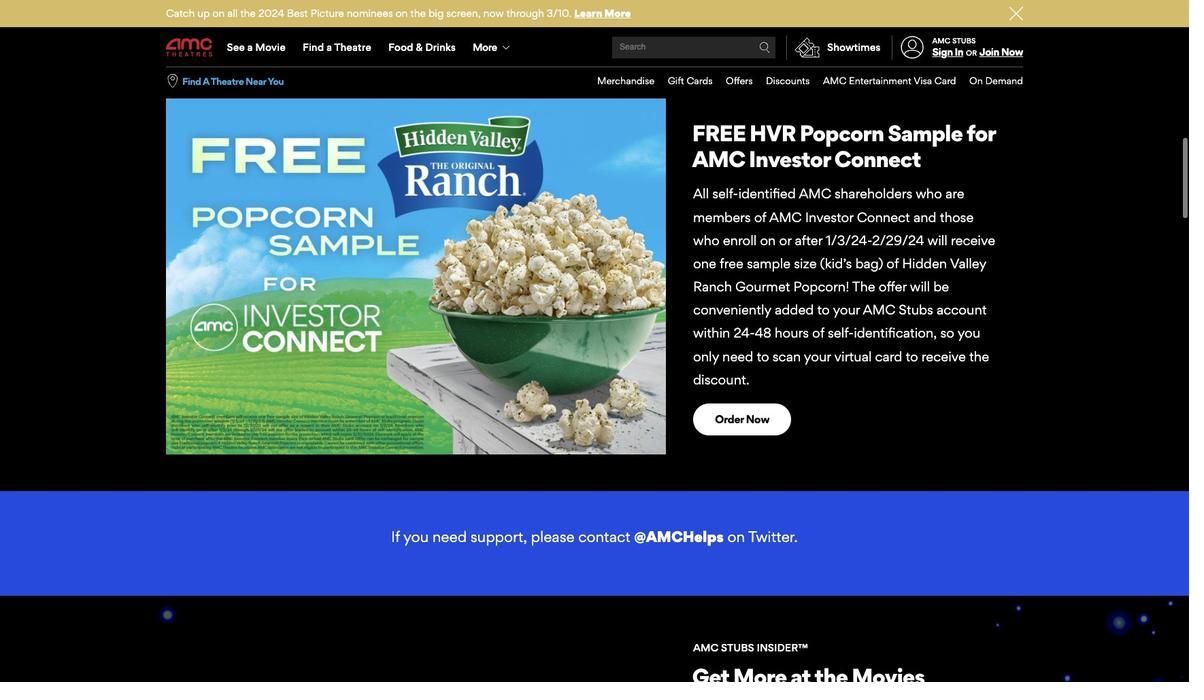 Task type: describe. For each thing, give the bounding box(es) containing it.
ranch
[[693, 279, 732, 295]]

shareholders
[[835, 186, 912, 202]]

stubs inside amc stubs sign in or join now
[[952, 36, 976, 45]]

2 horizontal spatial to
[[906, 349, 918, 365]]

on inside all self-identified amc shareholders who are members of amc investor connect and those who enroll on or after 1/3/24-2/29/24 will receive one free sample size (kid's bag) of hidden valley ranch gourmet popcorn! the offer will be conveniently added to your amc stubs account within 24-48 hours of self-identification, so you only need to scan your virtual card to receive the discount.
[[760, 232, 776, 249]]

a for movie
[[247, 41, 253, 54]]

screen,
[[446, 7, 481, 20]]

so
[[940, 325, 954, 342]]

3/10.
[[547, 7, 571, 20]]

more button
[[464, 29, 521, 67]]

order now
[[715, 413, 769, 427]]

menu containing more
[[166, 29, 1023, 67]]

(kid's
[[820, 256, 852, 272]]

theatre for a
[[334, 41, 371, 54]]

if
[[391, 528, 400, 546]]

1 vertical spatial will
[[910, 279, 930, 295]]

free
[[720, 256, 743, 272]]

2 vertical spatial of
[[812, 325, 824, 342]]

free hvr popcorn sample for amc investor connect
[[692, 120, 995, 173]]

conveniently
[[693, 302, 771, 319]]

1 horizontal spatial to
[[817, 302, 830, 319]]

user profile image
[[893, 36, 931, 59]]

1 vertical spatial who
[[693, 232, 719, 249]]

insider™
[[757, 642, 808, 655]]

2/29/24
[[872, 232, 924, 249]]

amc stubs insider™
[[693, 642, 808, 655]]

1/3/24-
[[826, 232, 872, 249]]

visa
[[914, 75, 932, 86]]

you inside all self-identified amc shareholders who are members of amc investor connect and those who enroll on or after 1/3/24-2/29/24 will receive one free sample size (kid's bag) of hidden valley ranch gourmet popcorn! the offer will be conveniently added to your amc stubs account within 24-48 hours of self-identification, so you only need to scan your virtual card to receive the discount.
[[958, 325, 980, 342]]

learn more link
[[574, 7, 631, 20]]

join now button
[[979, 46, 1023, 59]]

on demand
[[969, 75, 1023, 86]]

if you need support, please contact @amchelps on twitter.
[[391, 528, 798, 546]]

popcorn!
[[794, 279, 849, 295]]

1 horizontal spatial your
[[833, 302, 860, 319]]

big
[[429, 7, 444, 20]]

1 vertical spatial need
[[432, 528, 467, 546]]

discount.
[[693, 372, 750, 388]]

see a movie link
[[218, 29, 294, 67]]

account
[[937, 302, 987, 319]]

all
[[227, 7, 238, 20]]

are
[[946, 186, 964, 202]]

valley
[[950, 256, 986, 272]]

@amchelps
[[634, 528, 724, 546]]

catch up on all the 2024 best picture nominees on the big screen, now through 3/10. learn more
[[166, 7, 631, 20]]

stubs inside all self-identified amc shareholders who are members of amc investor connect and those who enroll on or after 1/3/24-2/29/24 will receive one free sample size (kid's bag) of hidden valley ranch gourmet popcorn! the offer will be conveniently added to your amc stubs account within 24-48 hours of self-identification, so you only need to scan your virtual card to receive the discount.
[[899, 302, 933, 319]]

size
[[794, 256, 817, 272]]

on demand link
[[956, 67, 1023, 95]]

0 horizontal spatial you
[[403, 528, 429, 546]]

after
[[795, 232, 822, 249]]

now inside amc stubs sign in or join now
[[1001, 46, 1023, 59]]

learn
[[574, 7, 602, 20]]

drinks
[[425, 41, 456, 54]]

&
[[416, 41, 423, 54]]

discounts
[[766, 75, 810, 86]]

entertainment
[[849, 75, 911, 86]]

in
[[955, 46, 963, 59]]

on
[[969, 75, 983, 86]]

amc inside 'free hvr popcorn sample for amc investor connect'
[[692, 145, 745, 173]]

sample
[[747, 256, 791, 272]]

see
[[227, 41, 245, 54]]

contact
[[578, 528, 630, 546]]

card
[[935, 75, 956, 86]]

24-
[[734, 325, 755, 342]]

enroll
[[723, 232, 757, 249]]

0 horizontal spatial of
[[754, 209, 766, 226]]

discounts link
[[753, 67, 810, 95]]

showtimes
[[827, 41, 881, 54]]

free
[[692, 120, 746, 147]]

the inside all self-identified amc shareholders who are members of amc investor connect and those who enroll on or after 1/3/24-2/29/24 will receive one free sample size (kid's bag) of hidden valley ranch gourmet popcorn! the offer will be conveniently added to your amc stubs account within 24-48 hours of self-identification, so you only need to scan your virtual card to receive the discount.
[[969, 349, 989, 365]]

twitter.
[[748, 528, 798, 546]]

1 horizontal spatial self-
[[828, 325, 854, 342]]

cards
[[687, 75, 713, 86]]

offer
[[879, 279, 907, 295]]

movie
[[255, 41, 286, 54]]

find for find a theatre
[[303, 41, 324, 54]]

on right nominees
[[396, 7, 408, 20]]

0 vertical spatial will
[[928, 232, 948, 249]]

gift cards
[[668, 75, 713, 86]]

up
[[197, 7, 210, 20]]

virtual
[[834, 349, 872, 365]]

investor inside 'free hvr popcorn sample for amc investor connect'
[[749, 145, 830, 173]]

sign
[[932, 46, 953, 59]]

only
[[693, 349, 719, 365]]

nominees
[[347, 7, 393, 20]]

2024
[[258, 7, 284, 20]]

scan
[[773, 349, 801, 365]]

demand
[[985, 75, 1023, 86]]

members
[[693, 209, 751, 226]]

and
[[914, 209, 936, 226]]

one
[[693, 256, 716, 272]]

find a theatre link
[[294, 29, 380, 67]]

amc stubs insider image
[[166, 619, 666, 683]]

through
[[506, 7, 544, 20]]

offers
[[726, 75, 753, 86]]

0 vertical spatial who
[[916, 186, 942, 202]]

bag)
[[855, 256, 883, 272]]

you
[[268, 75, 284, 87]]



Task type: locate. For each thing, give the bounding box(es) containing it.
1 horizontal spatial find
[[303, 41, 324, 54]]

amc inside amc stubs sign in or join now
[[932, 36, 950, 45]]

a
[[247, 41, 253, 54], [326, 41, 332, 54]]

theatre inside button
[[211, 75, 244, 87]]

1 vertical spatial find
[[182, 75, 201, 87]]

the
[[852, 279, 875, 295]]

those
[[940, 209, 974, 226]]

receive down "so"
[[922, 349, 966, 365]]

0 horizontal spatial need
[[432, 528, 467, 546]]

amc down showtimes link
[[823, 75, 846, 86]]

1 horizontal spatial need
[[722, 349, 753, 365]]

theatre right a
[[211, 75, 244, 87]]

or right "in"
[[966, 48, 977, 58]]

0 vertical spatial now
[[1001, 46, 1023, 59]]

0 horizontal spatial to
[[757, 349, 769, 365]]

1 horizontal spatial you
[[958, 325, 980, 342]]

catch
[[166, 7, 195, 20]]

more inside button
[[473, 41, 497, 54]]

identified
[[738, 186, 796, 202]]

gourmet
[[735, 279, 790, 295]]

amc up all
[[692, 145, 745, 173]]

0 vertical spatial receive
[[951, 232, 995, 249]]

0 vertical spatial find
[[303, 41, 324, 54]]

a for theatre
[[326, 41, 332, 54]]

to down the popcorn!
[[817, 302, 830, 319]]

0 vertical spatial connect
[[834, 145, 921, 173]]

or inside all self-identified amc shareholders who are members of amc investor connect and those who enroll on or after 1/3/24-2/29/24 will receive one free sample size (kid's bag) of hidden valley ranch gourmet popcorn! the offer will be conveniently added to your amc stubs account within 24-48 hours of self-identification, so you only need to scan your virtual card to receive the discount.
[[779, 232, 791, 249]]

0 vertical spatial you
[[958, 325, 980, 342]]

0 vertical spatial theatre
[[334, 41, 371, 54]]

or inside amc stubs sign in or join now
[[966, 48, 977, 58]]

investor up identified
[[749, 145, 830, 173]]

0 vertical spatial your
[[833, 302, 860, 319]]

0 vertical spatial investor
[[749, 145, 830, 173]]

1 vertical spatial connect
[[857, 209, 910, 226]]

0 vertical spatial need
[[722, 349, 753, 365]]

0 horizontal spatial a
[[247, 41, 253, 54]]

self-
[[712, 186, 738, 202], [828, 325, 854, 342]]

more right "learn"
[[604, 7, 631, 20]]

1 vertical spatial now
[[746, 413, 769, 427]]

1 horizontal spatial theatre
[[334, 41, 371, 54]]

investor up 1/3/24-
[[805, 209, 853, 226]]

the right all
[[240, 7, 256, 20]]

menu down "learn"
[[166, 29, 1023, 67]]

48
[[755, 325, 771, 342]]

join
[[979, 46, 999, 59]]

1 vertical spatial you
[[403, 528, 429, 546]]

1 horizontal spatial or
[[966, 48, 977, 58]]

you right "so"
[[958, 325, 980, 342]]

added
[[775, 302, 814, 319]]

0 horizontal spatial your
[[804, 349, 831, 365]]

2 a from the left
[[326, 41, 332, 54]]

cookie consent banner dialog
[[0, 646, 1189, 683]]

to
[[817, 302, 830, 319], [757, 349, 769, 365], [906, 349, 918, 365]]

of down identified
[[754, 209, 766, 226]]

menu
[[166, 29, 1023, 67], [584, 67, 1023, 95]]

sign in or join amc stubs element
[[891, 29, 1023, 67]]

will left be
[[910, 279, 930, 295]]

find for find a theatre near you
[[182, 75, 201, 87]]

merchandise
[[597, 75, 655, 86]]

0 vertical spatial of
[[754, 209, 766, 226]]

0 vertical spatial self-
[[712, 186, 738, 202]]

gift cards link
[[655, 67, 713, 95]]

who up and
[[916, 186, 942, 202]]

the left big
[[410, 7, 426, 20]]

need inside all self-identified amc shareholders who are members of amc investor connect and those who enroll on or after 1/3/24-2/29/24 will receive one free sample size (kid's bag) of hidden valley ranch gourmet popcorn! the offer will be conveniently added to your amc stubs account within 24-48 hours of self-identification, so you only need to scan your virtual card to receive the discount.
[[722, 349, 753, 365]]

showtimes link
[[786, 35, 881, 60]]

2 horizontal spatial the
[[969, 349, 989, 365]]

find a theatre
[[303, 41, 371, 54]]

amc left stubs
[[693, 642, 719, 655]]

connect inside all self-identified amc shareholders who are members of amc investor connect and those who enroll on or after 1/3/24-2/29/24 will receive one free sample size (kid's bag) of hidden valley ranch gourmet popcorn! the offer will be conveniently added to your amc stubs account within 24-48 hours of self-identification, so you only need to scan your virtual card to receive the discount.
[[857, 209, 910, 226]]

1 horizontal spatial who
[[916, 186, 942, 202]]

theatre
[[334, 41, 371, 54], [211, 75, 244, 87]]

0 vertical spatial or
[[966, 48, 977, 58]]

sign in button
[[932, 46, 963, 59]]

see a movie
[[227, 41, 286, 54]]

need
[[722, 349, 753, 365], [432, 528, 467, 546]]

1 horizontal spatial a
[[326, 41, 332, 54]]

connect inside 'free hvr popcorn sample for amc investor connect'
[[834, 145, 921, 173]]

self- up virtual
[[828, 325, 854, 342]]

investor inside all self-identified amc shareholders who are members of amc investor connect and those who enroll on or after 1/3/24-2/29/24 will receive one free sample size (kid's bag) of hidden valley ranch gourmet popcorn! the offer will be conveniently added to your amc stubs account within 24-48 hours of self-identification, so you only need to scan your virtual card to receive the discount.
[[805, 209, 853, 226]]

merchandise link
[[584, 67, 655, 95]]

1 horizontal spatial of
[[812, 325, 824, 342]]

popcorn
[[800, 120, 884, 147]]

within
[[693, 325, 730, 342]]

self- up "members"
[[712, 186, 738, 202]]

sample
[[888, 120, 963, 147]]

menu down showtimes image
[[584, 67, 1023, 95]]

search the AMC website text field
[[618, 43, 759, 53]]

showtimes image
[[787, 35, 827, 60]]

amc down identified
[[769, 209, 802, 226]]

all
[[693, 186, 709, 202]]

0 horizontal spatial stubs
[[899, 302, 933, 319]]

all self-identified amc shareholders who are members of amc investor connect and those who enroll on or after 1/3/24-2/29/24 will receive one free sample size (kid's bag) of hidden valley ranch gourmet popcorn! the offer will be conveniently added to your amc stubs account within 24-48 hours of self-identification, so you only need to scan your virtual card to receive the discount.
[[693, 186, 995, 388]]

order now link
[[693, 404, 791, 436]]

0 vertical spatial stubs
[[952, 36, 976, 45]]

1 horizontal spatial the
[[410, 7, 426, 20]]

0 horizontal spatial now
[[746, 413, 769, 427]]

now right join
[[1001, 46, 1023, 59]]

1 vertical spatial or
[[779, 232, 791, 249]]

investor
[[749, 145, 830, 173], [805, 209, 853, 226]]

the down account
[[969, 349, 989, 365]]

gift
[[668, 75, 684, 86]]

your right scan
[[804, 349, 831, 365]]

1 vertical spatial your
[[804, 349, 831, 365]]

amc down offer
[[863, 302, 895, 319]]

hvr
[[750, 120, 796, 147]]

more down now at the left top of page
[[473, 41, 497, 54]]

a
[[203, 75, 209, 87]]

hidden
[[902, 256, 947, 272]]

on left all
[[212, 7, 225, 20]]

1 vertical spatial self-
[[828, 325, 854, 342]]

0 horizontal spatial self-
[[712, 186, 738, 202]]

0 horizontal spatial who
[[693, 232, 719, 249]]

connect
[[834, 145, 921, 173], [857, 209, 910, 226]]

1 vertical spatial more
[[473, 41, 497, 54]]

will down and
[[928, 232, 948, 249]]

find
[[303, 41, 324, 54], [182, 75, 201, 87]]

stubs
[[952, 36, 976, 45], [899, 302, 933, 319]]

receive up valley
[[951, 232, 995, 249]]

food & drinks
[[388, 41, 456, 54]]

submit search icon image
[[759, 42, 770, 53]]

of up offer
[[887, 256, 899, 272]]

to down 48
[[757, 349, 769, 365]]

now
[[483, 7, 504, 20]]

0 vertical spatial menu
[[166, 29, 1023, 67]]

your down the
[[833, 302, 860, 319]]

stubs up identification, at the right of page
[[899, 302, 933, 319]]

order
[[715, 413, 744, 427]]

theatre down nominees
[[334, 41, 371, 54]]

on left twitter.
[[728, 528, 745, 546]]

0 horizontal spatial the
[[240, 7, 256, 20]]

0 horizontal spatial more
[[473, 41, 497, 54]]

menu containing merchandise
[[584, 67, 1023, 95]]

1 vertical spatial of
[[887, 256, 899, 272]]

be
[[933, 279, 949, 295]]

0 horizontal spatial or
[[779, 232, 791, 249]]

find left a
[[182, 75, 201, 87]]

1 vertical spatial theatre
[[211, 75, 244, 87]]

now right order
[[746, 413, 769, 427]]

you right if
[[403, 528, 429, 546]]

1 vertical spatial menu
[[584, 67, 1023, 95]]

0 horizontal spatial find
[[182, 75, 201, 87]]

you
[[958, 325, 980, 342], [403, 528, 429, 546]]

1 horizontal spatial now
[[1001, 46, 1023, 59]]

find inside find a theatre near you button
[[182, 75, 201, 87]]

on up sample
[[760, 232, 776, 249]]

connect down 'shareholders'
[[857, 209, 910, 226]]

1 vertical spatial stubs
[[899, 302, 933, 319]]

amc stubs sign in or join now
[[932, 36, 1023, 59]]

to right card on the bottom of the page
[[906, 349, 918, 365]]

1 vertical spatial investor
[[805, 209, 853, 226]]

or left after
[[779, 232, 791, 249]]

who up one
[[693, 232, 719, 249]]

amc up after
[[799, 186, 831, 202]]

1 horizontal spatial more
[[604, 7, 631, 20]]

please
[[531, 528, 575, 546]]

1 a from the left
[[247, 41, 253, 54]]

a down picture
[[326, 41, 332, 54]]

theatre for a
[[211, 75, 244, 87]]

find a theatre near you
[[182, 75, 284, 87]]

need down 24-
[[722, 349, 753, 365]]

food & drinks link
[[380, 29, 464, 67]]

connect up 'shareholders'
[[834, 145, 921, 173]]

0 horizontal spatial theatre
[[211, 75, 244, 87]]

amc entertainment visa card
[[823, 75, 956, 86]]

amc logo image
[[166, 38, 214, 57], [166, 38, 214, 57]]

amc
[[932, 36, 950, 45], [823, 75, 846, 86], [692, 145, 745, 173], [799, 186, 831, 202], [769, 209, 802, 226], [863, 302, 895, 319], [693, 642, 719, 655]]

food
[[388, 41, 413, 54]]

@amchelps link
[[634, 528, 724, 546]]

find down picture
[[303, 41, 324, 54]]

find a theatre near you button
[[182, 75, 284, 88]]

who
[[916, 186, 942, 202], [693, 232, 719, 249]]

stubs up "in"
[[952, 36, 976, 45]]

support,
[[471, 528, 527, 546]]

1 horizontal spatial stubs
[[952, 36, 976, 45]]

1 vertical spatial receive
[[922, 349, 966, 365]]

2 horizontal spatial of
[[887, 256, 899, 272]]

amc up sign
[[932, 36, 950, 45]]

card
[[875, 349, 902, 365]]

need left support,
[[432, 528, 467, 546]]

stubs
[[721, 642, 754, 655]]

of right hours on the right of the page
[[812, 325, 824, 342]]

find inside find a theatre link
[[303, 41, 324, 54]]

0 vertical spatial more
[[604, 7, 631, 20]]

identification,
[[854, 325, 937, 342]]

for
[[966, 120, 995, 147]]

hours
[[775, 325, 809, 342]]

a right see
[[247, 41, 253, 54]]

picture
[[311, 7, 344, 20]]



Task type: vqa. For each thing, say whether or not it's contained in the screenshot.
top Witness
no



